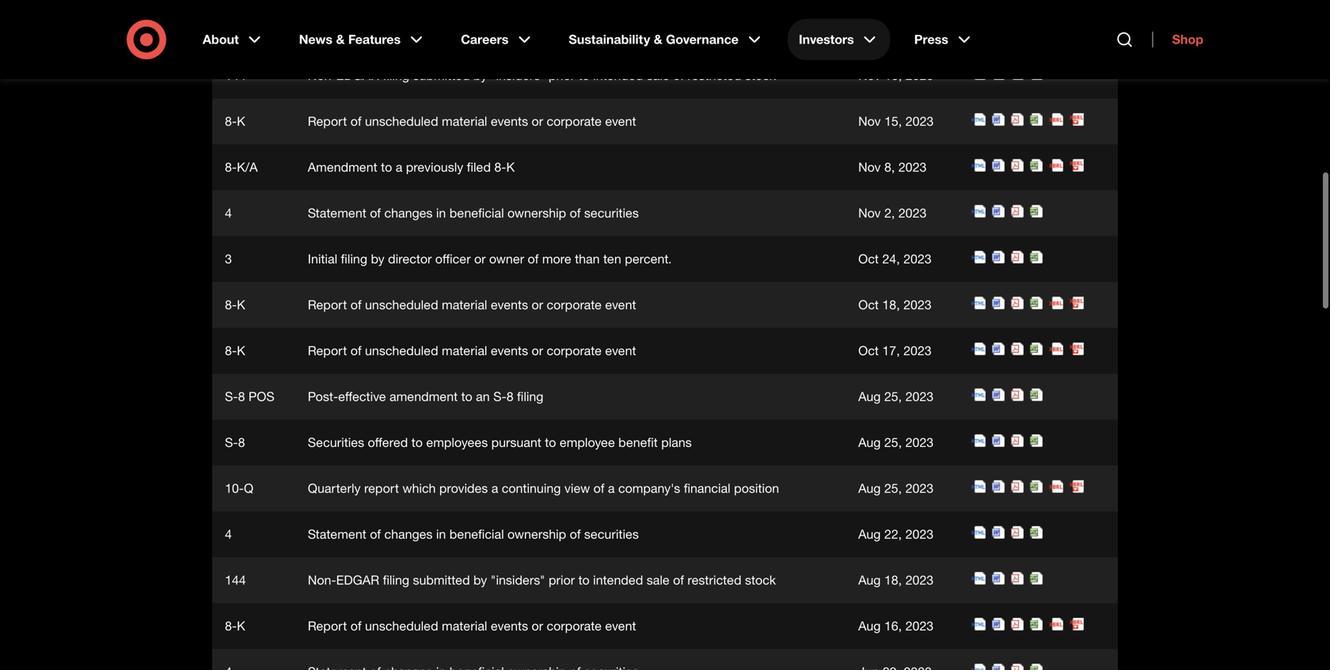 Task type: locate. For each thing, give the bounding box(es) containing it.
4 aug from the top
[[859, 527, 881, 543]]

2 "insiders" from the top
[[491, 573, 545, 589]]

4 report from the top
[[308, 619, 347, 634]]

2 prior from the top
[[549, 573, 575, 589]]

2 25, from the top
[[885, 435, 902, 451]]

1 securities from the top
[[584, 22, 639, 37]]

8-k for nov 15, 2023
[[225, 114, 245, 129]]

an
[[476, 389, 490, 405]]

2 corporate from the top
[[547, 297, 602, 313]]

1 vertical spatial 16,
[[885, 619, 902, 634]]

1 vertical spatial in
[[436, 206, 446, 221]]

2 unscheduled from the top
[[365, 297, 439, 313]]

25, for plans
[[885, 435, 902, 451]]

18, down 22,
[[885, 573, 902, 589]]

1 "insiders" from the top
[[491, 68, 545, 83]]

2 events from the top
[[491, 297, 528, 313]]

8-k/a
[[225, 160, 258, 175]]

2 event from the top
[[605, 297, 637, 313]]

ownership
[[508, 22, 566, 37], [508, 206, 566, 221], [508, 527, 566, 543]]

1 vertical spatial ownership
[[508, 206, 566, 221]]

0 vertical spatial 144
[[225, 68, 246, 83]]

nov 16, 2023
[[859, 68, 934, 83]]

corporate for aug 16, 2023
[[547, 619, 602, 634]]

initial
[[308, 251, 338, 267]]

0 vertical spatial oct
[[859, 251, 879, 267]]

s- up 10-
[[225, 435, 238, 451]]

2 edgar from the top
[[336, 573, 380, 589]]

1 statement of changes in beneficial ownership of securities from the top
[[308, 22, 639, 37]]

or for oct 17, 2023
[[532, 343, 543, 359]]

3 4 from the top
[[225, 527, 232, 543]]

3
[[225, 251, 232, 267]]

8- for nov 8, 2023
[[225, 160, 237, 175]]

3 nov from the top
[[859, 114, 881, 129]]

news & features link
[[288, 19, 437, 60]]

0 vertical spatial sale
[[647, 68, 670, 83]]

0 vertical spatial aug 25, 2023
[[859, 389, 934, 405]]

oct 18, 2023
[[859, 297, 932, 313]]

1 vertical spatial 4
[[225, 206, 232, 221]]

2 vertical spatial in
[[436, 527, 446, 543]]

changes down which
[[385, 527, 433, 543]]

2 report of unscheduled material events or corporate event from the top
[[308, 297, 637, 313]]

16,
[[885, 68, 902, 83], [885, 619, 902, 634]]

2 vertical spatial 25,
[[885, 481, 902, 497]]

event for aug 16, 2023
[[605, 619, 637, 634]]

event
[[605, 114, 637, 129], [605, 297, 637, 313], [605, 343, 637, 359], [605, 619, 637, 634]]

1 sale from the top
[[647, 68, 670, 83]]

post-
[[308, 389, 338, 405]]

nov
[[859, 22, 881, 37], [859, 68, 881, 83], [859, 114, 881, 129], [859, 160, 881, 175], [859, 206, 881, 221]]

1 16, from the top
[[885, 68, 902, 83]]

1 in from the top
[[436, 22, 446, 37]]

17, for nov
[[885, 22, 902, 37]]

8- for oct 17, 2023
[[225, 343, 237, 359]]

view
[[565, 481, 590, 497]]

oct for oct 17, 2023
[[859, 343, 879, 359]]

1 changes from the top
[[385, 22, 433, 37]]

quarterly report which provides a continuing view of a company's financial position
[[308, 481, 780, 497]]

report of unscheduled material events or corporate event for nov 15, 2023
[[308, 114, 637, 129]]

& for governance
[[654, 32, 663, 47]]

1 report from the top
[[308, 114, 347, 129]]

changes
[[385, 22, 433, 37], [385, 206, 433, 221], [385, 527, 433, 543]]

5 nov from the top
[[859, 206, 881, 221]]

"insiders"
[[491, 68, 545, 83], [491, 573, 545, 589]]

2 aug from the top
[[859, 435, 881, 451]]

2 vertical spatial statement
[[308, 527, 367, 543]]

8 left pos
[[238, 389, 245, 405]]

3 aug 25, 2023 from the top
[[859, 481, 934, 497]]

0 vertical spatial "insiders"
[[491, 68, 545, 83]]

1 event from the top
[[605, 114, 637, 129]]

0 vertical spatial 25,
[[885, 389, 902, 405]]

1 vertical spatial statement of changes in beneficial ownership of securities
[[308, 206, 639, 221]]

edgar for nov
[[336, 68, 380, 83]]

0 vertical spatial by
[[474, 68, 487, 83]]

6 aug from the top
[[859, 619, 881, 634]]

nov 17, 2023
[[859, 22, 934, 37]]

1 vertical spatial aug 25, 2023
[[859, 435, 934, 451]]

8 up 10-q
[[238, 435, 245, 451]]

k for aug 16, 2023
[[237, 619, 245, 634]]

8 for offered
[[238, 435, 245, 451]]

intended
[[593, 68, 643, 83], [593, 573, 643, 589]]

4 for nov 2, 2023
[[225, 206, 232, 221]]

2 4 from the top
[[225, 206, 232, 221]]

144
[[225, 68, 246, 83], [225, 573, 246, 589]]

prior for nov
[[549, 68, 575, 83]]

officer
[[435, 251, 471, 267]]

nov down 'investors' link
[[859, 68, 881, 83]]

& for features
[[336, 32, 345, 47]]

3 material from the top
[[442, 343, 488, 359]]

company's
[[619, 481, 681, 497]]

2 144 from the top
[[225, 573, 246, 589]]

pursuant
[[492, 435, 542, 451]]

3 corporate from the top
[[547, 343, 602, 359]]

2 aug 25, 2023 from the top
[[859, 435, 934, 451]]

1 submitted from the top
[[413, 68, 470, 83]]

2 restricted from the top
[[688, 573, 742, 589]]

0 vertical spatial beneficial
[[450, 22, 504, 37]]

nov right "investors"
[[859, 22, 881, 37]]

2 vertical spatial beneficial
[[450, 527, 504, 543]]

1 vertical spatial beneficial
[[450, 206, 504, 221]]

in
[[436, 22, 446, 37], [436, 206, 446, 221], [436, 527, 446, 543]]

16, for aug
[[885, 619, 902, 634]]

2 horizontal spatial a
[[608, 481, 615, 497]]

4 8-k from the top
[[225, 619, 245, 634]]

nov left the 2,
[[859, 206, 881, 221]]

k for oct 17, 2023
[[237, 343, 245, 359]]

oct left the 24,
[[859, 251, 879, 267]]

2 stock from the top
[[745, 573, 776, 589]]

nov for nov 15, 2023
[[859, 114, 881, 129]]

0 vertical spatial prior
[[549, 68, 575, 83]]

unscheduled for aug 16, 2023
[[365, 619, 439, 634]]

restricted for nov
[[688, 68, 742, 83]]

1 & from the left
[[336, 32, 345, 47]]

4 corporate from the top
[[547, 619, 602, 634]]

filing
[[383, 68, 410, 83], [341, 251, 368, 267], [517, 389, 544, 405], [383, 573, 410, 589]]

16, down aug 18, 2023
[[885, 619, 902, 634]]

1 stock from the top
[[745, 68, 776, 83]]

about link
[[192, 19, 275, 60]]

in left 'careers' on the left of the page
[[436, 22, 446, 37]]

1 horizontal spatial &
[[654, 32, 663, 47]]

oct up oct 17, 2023
[[859, 297, 879, 313]]

0 vertical spatial statement
[[308, 22, 367, 37]]

by
[[474, 68, 487, 83], [371, 251, 385, 267], [474, 573, 487, 589]]

& right news
[[336, 32, 345, 47]]

1 restricted from the top
[[688, 68, 742, 83]]

8-k for oct 17, 2023
[[225, 343, 245, 359]]

8- for nov 15, 2023
[[225, 114, 237, 129]]

nov left 8,
[[859, 160, 881, 175]]

1 vertical spatial sale
[[647, 573, 670, 589]]

1 statement from the top
[[308, 22, 367, 37]]

1 vertical spatial intended
[[593, 573, 643, 589]]

intended for aug 18, 2023
[[593, 573, 643, 589]]

a right view on the bottom left of the page
[[608, 481, 615, 497]]

0 vertical spatial non-edgar filing submitted by "insiders" prior to intended sale of restricted stock
[[308, 68, 776, 83]]

1 vertical spatial edgar
[[336, 573, 380, 589]]

1 vertical spatial 17,
[[883, 343, 900, 359]]

0 vertical spatial stock
[[745, 68, 776, 83]]

ownership for aug 22, 2023
[[508, 527, 566, 543]]

statement for nov 2, 2023
[[308, 206, 367, 221]]

2 report from the top
[[308, 297, 347, 313]]

1 report of unscheduled material events or corporate event from the top
[[308, 114, 637, 129]]

report
[[364, 481, 399, 497]]

1 ownership from the top
[[508, 22, 566, 37]]

25, for a
[[885, 481, 902, 497]]

0 horizontal spatial &
[[336, 32, 345, 47]]

1 vertical spatial submitted
[[413, 573, 470, 589]]

submitted for nov 16, 2023
[[413, 68, 470, 83]]

a
[[396, 160, 403, 175], [492, 481, 498, 497], [608, 481, 615, 497]]

to
[[579, 68, 590, 83], [381, 160, 392, 175], [461, 389, 473, 405], [412, 435, 423, 451], [545, 435, 556, 451], [579, 573, 590, 589]]

1 unscheduled from the top
[[365, 114, 439, 129]]

oct for oct 18, 2023
[[859, 297, 879, 313]]

2 8-k from the top
[[225, 297, 245, 313]]

2 16, from the top
[[885, 619, 902, 634]]

of
[[370, 22, 381, 37], [570, 22, 581, 37], [673, 68, 684, 83], [351, 114, 362, 129], [370, 206, 381, 221], [570, 206, 581, 221], [528, 251, 539, 267], [351, 297, 362, 313], [351, 343, 362, 359], [594, 481, 605, 497], [370, 527, 381, 543], [570, 527, 581, 543], [673, 573, 684, 589], [351, 619, 362, 634]]

2 nov from the top
[[859, 68, 881, 83]]

0 vertical spatial securities
[[584, 22, 639, 37]]

2 in from the top
[[436, 206, 446, 221]]

statement of changes in beneficial ownership of securities for nov 2, 2023
[[308, 206, 639, 221]]

8-k
[[225, 114, 245, 129], [225, 297, 245, 313], [225, 343, 245, 359], [225, 619, 245, 634]]

2 securities from the top
[[584, 206, 639, 221]]

2 sale from the top
[[647, 573, 670, 589]]

1 144 from the top
[[225, 68, 246, 83]]

18,
[[883, 297, 900, 313], [885, 573, 902, 589]]

1 beneficial from the top
[[450, 22, 504, 37]]

changes up director
[[385, 206, 433, 221]]

stock
[[745, 68, 776, 83], [745, 573, 776, 589]]

oct down oct 18, 2023
[[859, 343, 879, 359]]

edgar for aug
[[336, 573, 380, 589]]

8- for oct 18, 2023
[[225, 297, 237, 313]]

a left previously on the left top of page
[[396, 160, 403, 175]]

report
[[308, 114, 347, 129], [308, 297, 347, 313], [308, 343, 347, 359], [308, 619, 347, 634]]

18, down the 24,
[[883, 297, 900, 313]]

ten
[[604, 251, 622, 267]]

2 changes from the top
[[385, 206, 433, 221]]

17, left press on the right top
[[885, 22, 902, 37]]

3 events from the top
[[491, 343, 528, 359]]

0 vertical spatial 18,
[[883, 297, 900, 313]]

s- left pos
[[225, 389, 238, 405]]

changes for nov 17, 2023
[[385, 22, 433, 37]]

8 for effective
[[238, 389, 245, 405]]

0 vertical spatial non-
[[308, 68, 336, 83]]

1 aug 25, 2023 from the top
[[859, 389, 934, 405]]

1 corporate from the top
[[547, 114, 602, 129]]

continuing
[[502, 481, 561, 497]]

aug 18, 2023
[[859, 573, 934, 589]]

event for nov 15, 2023
[[605, 114, 637, 129]]

8 right an at the left
[[507, 389, 514, 405]]

sustainability
[[569, 32, 651, 47]]

0 vertical spatial 16,
[[885, 68, 902, 83]]

ownership down the continuing at the bottom left of page
[[508, 527, 566, 543]]

corporate for oct 17, 2023
[[547, 343, 602, 359]]

17, down oct 18, 2023
[[883, 343, 900, 359]]

statement of changes in beneficial ownership of securities for aug 22, 2023
[[308, 527, 639, 543]]

aug 25, 2023
[[859, 389, 934, 405], [859, 435, 934, 451], [859, 481, 934, 497]]

0 vertical spatial 17,
[[885, 22, 902, 37]]

3 aug from the top
[[859, 481, 881, 497]]

10-q
[[225, 481, 254, 497]]

4 unscheduled from the top
[[365, 619, 439, 634]]

0 vertical spatial intended
[[593, 68, 643, 83]]

2 vertical spatial by
[[474, 573, 487, 589]]

previously
[[406, 160, 464, 175]]

1 vertical spatial statement
[[308, 206, 367, 221]]

& inside news & features link
[[336, 32, 345, 47]]

2 vertical spatial changes
[[385, 527, 433, 543]]

report of unscheduled material events or corporate event for oct 18, 2023
[[308, 297, 637, 313]]

changes left 'careers' on the left of the page
[[385, 22, 433, 37]]

0 vertical spatial changes
[[385, 22, 433, 37]]

report for oct 17, 2023
[[308, 343, 347, 359]]

2 statement from the top
[[308, 206, 367, 221]]

0 vertical spatial in
[[436, 22, 446, 37]]

4 event from the top
[[605, 619, 637, 634]]

nov 15, 2023
[[859, 114, 934, 129]]

1 vertical spatial restricted
[[688, 573, 742, 589]]

1 oct from the top
[[859, 251, 879, 267]]

1 vertical spatial changes
[[385, 206, 433, 221]]

3 ownership from the top
[[508, 527, 566, 543]]

than
[[575, 251, 600, 267]]

event for oct 17, 2023
[[605, 343, 637, 359]]

0 vertical spatial statement of changes in beneficial ownership of securities
[[308, 22, 639, 37]]

4 for aug 22, 2023
[[225, 527, 232, 543]]

3 securities from the top
[[584, 527, 639, 543]]

in down provides
[[436, 527, 446, 543]]

1 vertical spatial non-edgar filing submitted by "insiders" prior to intended sale of restricted stock
[[308, 573, 776, 589]]

1 horizontal spatial a
[[492, 481, 498, 497]]

1 vertical spatial non-
[[308, 573, 336, 589]]

unscheduled for nov 15, 2023
[[365, 114, 439, 129]]

corporate
[[547, 114, 602, 129], [547, 297, 602, 313], [547, 343, 602, 359], [547, 619, 602, 634]]

2 vertical spatial statement of changes in beneficial ownership of securities
[[308, 527, 639, 543]]

securities
[[584, 22, 639, 37], [584, 206, 639, 221], [584, 527, 639, 543]]

3 unscheduled from the top
[[365, 343, 439, 359]]

2 beneficial from the top
[[450, 206, 504, 221]]

5 aug from the top
[[859, 573, 881, 589]]

1 vertical spatial "insiders"
[[491, 573, 545, 589]]

0 vertical spatial edgar
[[336, 68, 380, 83]]

3 8-k from the top
[[225, 343, 245, 359]]

plans
[[662, 435, 692, 451]]

sale
[[647, 68, 670, 83], [647, 573, 670, 589]]

3 statement of changes in beneficial ownership of securities from the top
[[308, 527, 639, 543]]

1 non- from the top
[[308, 68, 336, 83]]

2 ownership from the top
[[508, 206, 566, 221]]

careers
[[461, 32, 509, 47]]

2 vertical spatial ownership
[[508, 527, 566, 543]]

3 report of unscheduled material events or corporate event from the top
[[308, 343, 637, 359]]

s- for offered
[[225, 435, 238, 451]]

more
[[542, 251, 572, 267]]

non-edgar filing submitted by "insiders" prior to intended sale of restricted stock
[[308, 68, 776, 83], [308, 573, 776, 589]]

ownership up more
[[508, 206, 566, 221]]

3 beneficial from the top
[[450, 527, 504, 543]]

2 vertical spatial securities
[[584, 527, 639, 543]]

& left "governance"
[[654, 32, 663, 47]]

report of unscheduled material events or corporate event
[[308, 114, 637, 129], [308, 297, 637, 313], [308, 343, 637, 359], [308, 619, 637, 634]]

& inside "sustainability & governance" link
[[654, 32, 663, 47]]

aug
[[859, 389, 881, 405], [859, 435, 881, 451], [859, 481, 881, 497], [859, 527, 881, 543], [859, 573, 881, 589], [859, 619, 881, 634]]

2 intended from the top
[[593, 573, 643, 589]]

s- for effective
[[225, 389, 238, 405]]

16, for nov
[[885, 68, 902, 83]]

a right provides
[[492, 481, 498, 497]]

beneficial for nov 2, 2023
[[450, 206, 504, 221]]

securities for aug 22, 2023
[[584, 527, 639, 543]]

1 vertical spatial securities
[[584, 206, 639, 221]]

0 vertical spatial submitted
[[413, 68, 470, 83]]

investors
[[799, 32, 854, 47]]

aug 22, 2023
[[859, 527, 934, 543]]

15,
[[885, 114, 902, 129]]

3 event from the top
[[605, 343, 637, 359]]

&
[[336, 32, 345, 47], [654, 32, 663, 47]]

amendment
[[390, 389, 458, 405]]

1 prior from the top
[[549, 68, 575, 83]]

8-
[[225, 114, 237, 129], [225, 160, 237, 175], [495, 160, 507, 175], [225, 297, 237, 313], [225, 343, 237, 359], [225, 619, 237, 634]]

1 vertical spatial 144
[[225, 573, 246, 589]]

1 edgar from the top
[[336, 68, 380, 83]]

4 material from the top
[[442, 619, 488, 634]]

in down previously on the left top of page
[[436, 206, 446, 221]]

17,
[[885, 22, 902, 37], [883, 343, 900, 359]]

or for aug 16, 2023
[[532, 619, 543, 634]]

1 8-k from the top
[[225, 114, 245, 129]]

2 vertical spatial oct
[[859, 343, 879, 359]]

2 non- from the top
[[308, 573, 336, 589]]

non-edgar filing submitted by "insiders" prior to intended sale of restricted stock for nov 16, 2023
[[308, 68, 776, 83]]

1 intended from the top
[[593, 68, 643, 83]]

or for oct 24, 2023
[[474, 251, 486, 267]]

events for nov 15, 2023
[[491, 114, 528, 129]]

3 statement from the top
[[308, 527, 367, 543]]

3 report from the top
[[308, 343, 347, 359]]

3 25, from the top
[[885, 481, 902, 497]]

2 & from the left
[[654, 32, 663, 47]]

benefit
[[619, 435, 658, 451]]

oct
[[859, 251, 879, 267], [859, 297, 879, 313], [859, 343, 879, 359]]

changes for aug 22, 2023
[[385, 527, 433, 543]]

16, up 15,
[[885, 68, 902, 83]]

ownership left sustainability
[[508, 22, 566, 37]]

2 vertical spatial 4
[[225, 527, 232, 543]]

aug 25, 2023 for plans
[[859, 435, 934, 451]]

1 aug from the top
[[859, 389, 881, 405]]

statement
[[308, 22, 367, 37], [308, 206, 367, 221], [308, 527, 367, 543]]

or
[[532, 114, 543, 129], [474, 251, 486, 267], [532, 297, 543, 313], [532, 343, 543, 359], [532, 619, 543, 634]]

percent.
[[625, 251, 672, 267]]

2 submitted from the top
[[413, 573, 470, 589]]

4
[[225, 22, 232, 37], [225, 206, 232, 221], [225, 527, 232, 543]]

submitted
[[413, 68, 470, 83], [413, 573, 470, 589]]

nov left 15,
[[859, 114, 881, 129]]

2 non-edgar filing submitted by "insiders" prior to intended sale of restricted stock from the top
[[308, 573, 776, 589]]

4 events from the top
[[491, 619, 528, 634]]

1 vertical spatial stock
[[745, 573, 776, 589]]

2 oct from the top
[[859, 297, 879, 313]]

1 events from the top
[[491, 114, 528, 129]]

4 nov from the top
[[859, 160, 881, 175]]

8-k for aug 16, 2023
[[225, 619, 245, 634]]

2 vertical spatial aug 25, 2023
[[859, 481, 934, 497]]

statement of changes in beneficial ownership of securities
[[308, 22, 639, 37], [308, 206, 639, 221], [308, 527, 639, 543]]

1 vertical spatial 25,
[[885, 435, 902, 451]]

1 material from the top
[[442, 114, 488, 129]]

aug 25, 2023 for a
[[859, 481, 934, 497]]

4 report of unscheduled material events or corporate event from the top
[[308, 619, 637, 634]]

3 changes from the top
[[385, 527, 433, 543]]

0 vertical spatial ownership
[[508, 22, 566, 37]]

2 statement of changes in beneficial ownership of securities from the top
[[308, 206, 639, 221]]

report for nov 15, 2023
[[308, 114, 347, 129]]

2 material from the top
[[442, 297, 488, 313]]

1 vertical spatial 18,
[[885, 573, 902, 589]]

0 vertical spatial restricted
[[688, 68, 742, 83]]

1 vertical spatial oct
[[859, 297, 879, 313]]

0 vertical spatial 4
[[225, 22, 232, 37]]

news & features
[[299, 32, 401, 47]]

1 vertical spatial prior
[[549, 573, 575, 589]]

news
[[299, 32, 333, 47]]

1 nov from the top
[[859, 22, 881, 37]]

intended for nov 16, 2023
[[593, 68, 643, 83]]

3 oct from the top
[[859, 343, 879, 359]]

prior for aug
[[549, 573, 575, 589]]

k
[[237, 114, 245, 129], [507, 160, 515, 175], [237, 297, 245, 313], [237, 343, 245, 359], [237, 619, 245, 634]]

3 in from the top
[[436, 527, 446, 543]]



Task type: describe. For each thing, give the bounding box(es) containing it.
report for oct 18, 2023
[[308, 297, 347, 313]]

shop
[[1173, 32, 1204, 47]]

in for nov 2, 2023
[[436, 206, 446, 221]]

shop link
[[1153, 32, 1204, 48]]

material for oct 17, 2023
[[442, 343, 488, 359]]

filed
[[467, 160, 491, 175]]

statement of changes in beneficial ownership of securities for nov 17, 2023
[[308, 22, 639, 37]]

or for nov 15, 2023
[[532, 114, 543, 129]]

ownership for nov 2, 2023
[[508, 206, 566, 221]]

securities
[[308, 435, 364, 451]]

aug for quarterly report which provides a continuing view of a company's financial position
[[859, 481, 881, 497]]

in for nov 17, 2023
[[436, 22, 446, 37]]

aug for statement of changes in beneficial ownership of securities
[[859, 527, 881, 543]]

4 for nov 17, 2023
[[225, 22, 232, 37]]

financial
[[684, 481, 731, 497]]

2,
[[885, 206, 895, 221]]

sustainability & governance
[[569, 32, 739, 47]]

by for nov 16, 2023
[[474, 68, 487, 83]]

sale for nov 16, 2023
[[647, 68, 670, 83]]

features
[[348, 32, 401, 47]]

securities offered to employees pursuant to employee benefit plans
[[308, 435, 692, 451]]

employees
[[426, 435, 488, 451]]

material for oct 18, 2023
[[442, 297, 488, 313]]

nov for nov 16, 2023
[[859, 68, 881, 83]]

press link
[[904, 19, 985, 60]]

beneficial for nov 17, 2023
[[450, 22, 504, 37]]

initial filing by director officer or owner of more than ten percent.
[[308, 251, 672, 267]]

employee
[[560, 435, 615, 451]]

press
[[915, 32, 949, 47]]

report for aug 16, 2023
[[308, 619, 347, 634]]

pos
[[249, 389, 275, 405]]

careers link
[[450, 19, 545, 60]]

effective
[[338, 389, 386, 405]]

material for aug 16, 2023
[[442, 619, 488, 634]]

144 for aug 18, 2023
[[225, 573, 246, 589]]

sustainability & governance link
[[558, 19, 775, 60]]

aug for non-edgar filing submitted by "insiders" prior to intended sale of restricted stock
[[859, 573, 881, 589]]

22,
[[885, 527, 902, 543]]

about
[[203, 32, 239, 47]]

17, for oct
[[883, 343, 900, 359]]

8-k for oct 18, 2023
[[225, 297, 245, 313]]

or for oct 18, 2023
[[532, 297, 543, 313]]

8,
[[885, 160, 895, 175]]

144 for nov 16, 2023
[[225, 68, 246, 83]]

unscheduled for oct 17, 2023
[[365, 343, 439, 359]]

amendment
[[308, 160, 378, 175]]

stock for nov 16, 2023
[[745, 68, 776, 83]]

governance
[[666, 32, 739, 47]]

s-8
[[225, 435, 245, 451]]

aug for securities offered to employees pursuant to employee benefit plans
[[859, 435, 881, 451]]

events for oct 17, 2023
[[491, 343, 528, 359]]

provides
[[440, 481, 488, 497]]

aug for report of unscheduled material events or corporate event
[[859, 619, 881, 634]]

offered
[[368, 435, 408, 451]]

unscheduled for oct 18, 2023
[[365, 297, 439, 313]]

18, for aug
[[885, 573, 902, 589]]

s-8 pos
[[225, 389, 275, 405]]

which
[[403, 481, 436, 497]]

nov 2, 2023
[[859, 206, 927, 221]]

securities for nov 17, 2023
[[584, 22, 639, 37]]

1 25, from the top
[[885, 389, 902, 405]]

director
[[388, 251, 432, 267]]

24,
[[883, 251, 900, 267]]

k for oct 18, 2023
[[237, 297, 245, 313]]

nov for nov 8, 2023
[[859, 160, 881, 175]]

securities for nov 2, 2023
[[584, 206, 639, 221]]

10-
[[225, 481, 244, 497]]

amendment to a previously filed 8-k
[[308, 160, 515, 175]]

0 horizontal spatial a
[[396, 160, 403, 175]]

restricted for aug
[[688, 573, 742, 589]]

statement for aug 22, 2023
[[308, 527, 367, 543]]

beneficial for aug 22, 2023
[[450, 527, 504, 543]]

non- for nov 16, 2023
[[308, 68, 336, 83]]

post-effective amendment to an s-8 filing
[[308, 389, 544, 405]]

owner
[[489, 251, 524, 267]]

"insiders" for nov 16, 2023
[[491, 68, 545, 83]]

in for aug 22, 2023
[[436, 527, 446, 543]]

ownership for nov 17, 2023
[[508, 22, 566, 37]]

k for nov 15, 2023
[[237, 114, 245, 129]]

nov for nov 17, 2023
[[859, 22, 881, 37]]

event for oct 18, 2023
[[605, 297, 637, 313]]

changes for nov 2, 2023
[[385, 206, 433, 221]]

events for aug 16, 2023
[[491, 619, 528, 634]]

stock for aug 18, 2023
[[745, 573, 776, 589]]

s- right an at the left
[[494, 389, 507, 405]]

oct for oct 24, 2023
[[859, 251, 879, 267]]

1 vertical spatial by
[[371, 251, 385, 267]]

report of unscheduled material events or corporate event for oct 17, 2023
[[308, 343, 637, 359]]

8- for aug 16, 2023
[[225, 619, 237, 634]]

oct 24, 2023
[[859, 251, 932, 267]]

k/a
[[237, 160, 258, 175]]

nov 8, 2023
[[859, 160, 927, 175]]

aug 16, 2023
[[859, 619, 934, 634]]

non-edgar filing submitted by "insiders" prior to intended sale of restricted stock for aug 18, 2023
[[308, 573, 776, 589]]

submitted for aug 18, 2023
[[413, 573, 470, 589]]

18, for oct
[[883, 297, 900, 313]]

quarterly
[[308, 481, 361, 497]]

non- for aug 18, 2023
[[308, 573, 336, 589]]

oct 17, 2023
[[859, 343, 932, 359]]

by for aug 18, 2023
[[474, 573, 487, 589]]

q
[[244, 481, 254, 497]]

investors link
[[788, 19, 891, 60]]

aug for post-effective amendment to an s-8 filing
[[859, 389, 881, 405]]

sale for aug 18, 2023
[[647, 573, 670, 589]]

events for oct 18, 2023
[[491, 297, 528, 313]]

position
[[734, 481, 780, 497]]



Task type: vqa. For each thing, say whether or not it's contained in the screenshot.


